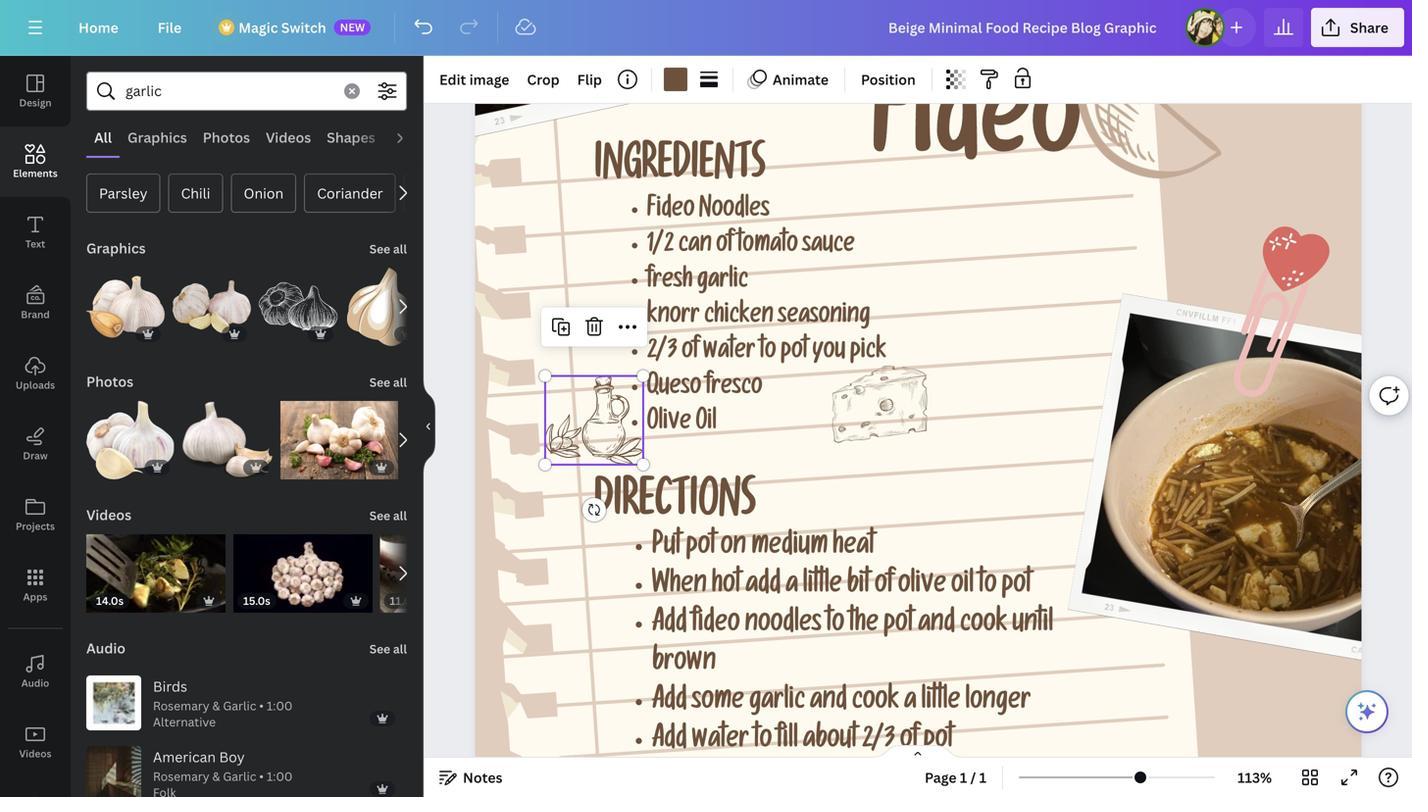 Task type: describe. For each thing, give the bounding box(es) containing it.
uploads button
[[0, 339, 71, 409]]

all for audio
[[393, 641, 407, 657]]

see all for videos
[[370, 508, 407, 524]]

uploads
[[16, 379, 55, 392]]

1 vertical spatial graphics button
[[84, 229, 148, 268]]

fill
[[777, 729, 799, 757]]

parsley
[[99, 184, 148, 203]]

file
[[158, 18, 182, 37]]

see all button for photos
[[368, 362, 409, 401]]

audio inside side panel tab list
[[21, 677, 49, 690]]

add
[[746, 573, 781, 602]]

of down add some garlic and cook a little longer
[[901, 729, 919, 757]]

shapes button
[[319, 119, 383, 156]]

1 horizontal spatial audio button
[[84, 629, 128, 668]]

birds
[[153, 678, 187, 696]]

pot up "page"
[[924, 729, 954, 757]]

coriander
[[317, 184, 383, 203]]

longer
[[966, 690, 1032, 719]]

to inside knorr chicken seasoning 2/3 of water to pot you pick queso fresco olive oil
[[760, 341, 777, 367]]

/
[[971, 769, 977, 787]]

knorr
[[647, 305, 700, 332]]

fresh
[[647, 270, 693, 296]]

bit
[[847, 573, 870, 602]]

when hot add a little bit of olive oil to pot
[[652, 573, 1032, 602]]

seasoning
[[779, 305, 871, 332]]

position
[[862, 70, 916, 89]]

ingredients
[[595, 149, 766, 193]]

2 1 from the left
[[980, 769, 987, 787]]

all for photos
[[393, 374, 407, 391]]

alternative
[[153, 714, 216, 731]]

boy
[[219, 748, 245, 767]]

design
[[19, 96, 52, 109]]

sauce
[[803, 234, 855, 261]]

elements button
[[0, 127, 71, 197]]

• for rosemary & garlic • 1:00 alternative
[[259, 698, 264, 714]]

add for add fideo noodles to the pot and cook until brown
[[652, 612, 687, 641]]

brand
[[21, 308, 50, 321]]

noodles
[[700, 199, 770, 225]]

1 vertical spatial water
[[692, 729, 750, 757]]

design button
[[0, 56, 71, 127]]

animate button
[[742, 64, 837, 95]]

home link
[[63, 8, 134, 47]]

alternative, 60 seconds element
[[153, 698, 293, 731]]

show pages image
[[871, 745, 965, 760]]

14.0s group
[[86, 523, 225, 613]]

all button
[[86, 119, 120, 156]]

2/3 inside knorr chicken seasoning 2/3 of water to pot you pick queso fresco olive oil
[[647, 341, 678, 367]]

apps
[[23, 591, 47, 604]]

on
[[721, 535, 747, 563]]

text
[[25, 237, 45, 251]]

brand button
[[0, 268, 71, 339]]

fresco
[[706, 376, 763, 403]]

rosemary for rosemary & garlic • 1:00
[[153, 769, 210, 785]]

0 vertical spatial graphics
[[128, 128, 187, 147]]

crop button
[[519, 64, 568, 95]]

pot left on
[[686, 535, 716, 563]]

0 vertical spatial graphics button
[[120, 119, 195, 156]]

brown
[[652, 651, 716, 680]]

fideo
[[692, 612, 740, 641]]

oil
[[952, 573, 975, 602]]

pot inside add fideo noodles to the pot and cook until brown
[[884, 612, 914, 641]]

to right oil
[[979, 573, 997, 602]]

1 vertical spatial cook
[[852, 690, 900, 719]]

the
[[850, 612, 879, 641]]

add for add water to fill about 2/3 of pot
[[652, 729, 687, 757]]

onion button
[[231, 174, 297, 213]]

all
[[94, 128, 112, 147]]

all for graphics
[[393, 241, 407, 257]]

olive
[[899, 573, 947, 602]]

american boy
[[153, 748, 245, 767]]

1 vertical spatial a
[[905, 690, 917, 719]]

folk, 60 seconds element
[[153, 769, 293, 798]]

flat cartoon garlic image
[[345, 268, 424, 346]]

add water to fill about 2/3 of pot
[[652, 729, 954, 757]]

side panel tab list
[[0, 56, 71, 798]]

garlic for rosemary & garlic • 1:00
[[223, 769, 256, 785]]

page 1 / 1
[[925, 769, 987, 787]]

rosemary & garlic • 1:00 alternative
[[153, 698, 293, 731]]

flip
[[578, 70, 602, 89]]

medium
[[752, 535, 828, 563]]

pot inside knorr chicken seasoning 2/3 of water to pot you pick queso fresco olive oil
[[781, 341, 808, 367]]

0 vertical spatial garlic
[[697, 270, 749, 296]]

directions
[[595, 485, 756, 531]]

of inside fideo noodles 1/2 can of tomato sauce
[[717, 234, 734, 261]]

image
[[470, 70, 510, 89]]

chicken
[[705, 305, 774, 332]]

onion
[[244, 184, 284, 203]]

fideo for fideo
[[872, 77, 1082, 193]]

see all button for videos
[[368, 495, 409, 535]]

parsley button
[[86, 174, 160, 213]]

magic switch
[[239, 18, 326, 37]]

2 vertical spatial videos button
[[0, 707, 71, 778]]

Search elements search field
[[126, 73, 333, 110]]

garlic isolated image
[[86, 268, 165, 346]]

oil
[[696, 412, 717, 438]]

when
[[652, 573, 707, 602]]

1:00 for rosemary & garlic • 1:00
[[267, 769, 293, 785]]

chili
[[181, 184, 210, 203]]

see all for audio
[[370, 641, 407, 657]]

hide image
[[423, 380, 436, 474]]

edit
[[440, 70, 466, 89]]

noodles
[[745, 612, 822, 641]]

queso
[[647, 376, 702, 403]]

crop
[[527, 70, 560, 89]]

113% button
[[1224, 762, 1287, 794]]

magic
[[239, 18, 278, 37]]

1 vertical spatial graphics
[[86, 239, 146, 258]]

position button
[[854, 64, 924, 95]]

canva assistant image
[[1356, 701, 1380, 724]]

notes button
[[432, 762, 511, 794]]

knorr chicken seasoning 2/3 of water to pot you pick queso fresco olive oil
[[647, 305, 887, 438]]

videos inside side panel tab list
[[19, 748, 51, 761]]

see all for graphics
[[370, 241, 407, 257]]

see for graphics
[[370, 241, 391, 257]]



Task type: vqa. For each thing, say whether or not it's contained in the screenshot.
the left canva
no



Task type: locate. For each thing, give the bounding box(es) containing it.
elements
[[13, 167, 58, 180]]

see all button left hide image
[[368, 362, 409, 401]]

1 vertical spatial fideo
[[647, 199, 695, 225]]

clove of garlic image
[[182, 401, 273, 480]]

heat
[[833, 535, 875, 563]]

• for rosemary & garlic • 1:00
[[259, 769, 264, 785]]

water inside knorr chicken seasoning 2/3 of water to pot you pick queso fresco olive oil
[[704, 341, 756, 367]]

2 & from the top
[[212, 769, 220, 785]]

audio button
[[383, 119, 438, 156], [84, 629, 128, 668], [0, 637, 71, 707]]

until
[[1013, 612, 1054, 641]]

photos right the uploads
[[86, 372, 134, 391]]

2 rosemary from the top
[[153, 769, 210, 785]]

to down "chicken"
[[760, 341, 777, 367]]

15.0s group
[[233, 523, 372, 613]]

1 horizontal spatial 1
[[980, 769, 987, 787]]

0 vertical spatial garlic
[[223, 698, 256, 714]]

0 horizontal spatial fideo
[[647, 199, 695, 225]]

1 vertical spatial garlic image
[[86, 401, 174, 480]]

coriander button
[[304, 174, 396, 213]]

put
[[652, 535, 682, 563]]

1:00 for rosemary & garlic • 1:00 alternative
[[267, 698, 293, 714]]

water
[[704, 341, 756, 367], [692, 729, 750, 757]]

1 1:00 from the top
[[267, 698, 293, 714]]

add
[[652, 612, 687, 641], [652, 690, 687, 719], [652, 729, 687, 757]]

1 garlic from the top
[[223, 698, 256, 714]]

see down garlic image
[[370, 508, 391, 524]]

1 horizontal spatial photos
[[203, 128, 250, 147]]

share button
[[1312, 8, 1405, 47]]

1 vertical spatial rosemary
[[153, 769, 210, 785]]

rosemary for rosemary & garlic • 1:00 alternative
[[153, 698, 210, 714]]

garlic inside "rosemary & garlic • 1:00 alternative"
[[223, 698, 256, 714]]

1:00 inside folk, 60 seconds element
[[267, 769, 293, 785]]

1 & from the top
[[212, 698, 220, 714]]

garlic
[[697, 270, 749, 296], [750, 690, 806, 719]]

1 vertical spatial 1:00
[[267, 769, 293, 785]]

2 see from the top
[[370, 374, 391, 391]]

see up flat cartoon garlic image
[[370, 241, 391, 257]]

add fideo noodles to the pot and cook until brown
[[652, 612, 1054, 680]]

graphics button right all
[[120, 119, 195, 156]]

2 vertical spatial videos
[[19, 748, 51, 761]]

all
[[393, 241, 407, 257], [393, 374, 407, 391], [393, 508, 407, 524], [393, 641, 407, 657]]

pot up until
[[1002, 573, 1032, 602]]

rosemary & garlic • 1:00
[[153, 769, 293, 785]]

switch
[[281, 18, 326, 37]]

of up queso
[[682, 341, 699, 367]]

pot right the
[[884, 612, 914, 641]]

rosemary down american
[[153, 769, 210, 785]]

1:00
[[267, 698, 293, 714], [267, 769, 293, 785]]

0 vertical spatial photos button
[[195, 119, 258, 156]]

1 right /
[[980, 769, 987, 787]]

pick
[[850, 341, 887, 367]]

2 add from the top
[[652, 690, 687, 719]]

1 horizontal spatial fideo
[[872, 77, 1082, 193]]

text button
[[0, 197, 71, 268]]

rosemary up alternative
[[153, 698, 210, 714]]

0 vertical spatial fideo
[[872, 77, 1082, 193]]

see all left hide image
[[370, 374, 407, 391]]

• up rosemary & garlic • 1:00
[[259, 698, 264, 714]]

0 vertical spatial little
[[803, 573, 843, 602]]

tomato
[[738, 234, 798, 261]]

water up fresco
[[704, 341, 756, 367]]

0 vertical spatial videos button
[[258, 119, 319, 156]]

0 vertical spatial and
[[919, 612, 956, 641]]

1 horizontal spatial cook
[[961, 612, 1008, 641]]

1:00 inside "rosemary & garlic • 1:00 alternative"
[[267, 698, 293, 714]]

1 vertical spatial add
[[652, 690, 687, 719]]

audio button right the shapes
[[383, 119, 438, 156]]

0 horizontal spatial videos button
[[0, 707, 71, 778]]

3 add from the top
[[652, 729, 687, 757]]

1 vertical spatial photos
[[86, 372, 134, 391]]

1 add from the top
[[652, 612, 687, 641]]

& inside "rosemary & garlic • 1:00 alternative"
[[212, 698, 220, 714]]

animate
[[773, 70, 829, 89]]

see left hide image
[[370, 374, 391, 391]]

olive
[[647, 412, 692, 438]]

#725039 image
[[664, 68, 688, 91], [664, 68, 688, 91]]

0 vertical spatial garlic image
[[173, 268, 251, 346]]

1 horizontal spatial and
[[919, 612, 956, 641]]

1/2
[[647, 234, 674, 261]]

1 horizontal spatial audio
[[86, 639, 126, 658]]

2 see all from the top
[[370, 374, 407, 391]]

0 vertical spatial cook
[[961, 612, 1008, 641]]

audio right the shapes
[[391, 128, 431, 147]]

11.0s group
[[380, 535, 519, 613]]

1 vertical spatial videos
[[86, 506, 132, 524]]

1 horizontal spatial 2/3
[[862, 729, 896, 757]]

1 horizontal spatial photos button
[[195, 119, 258, 156]]

see down '11.0s'
[[370, 641, 391, 657]]

file button
[[142, 8, 197, 47]]

add for add some garlic and cook a little longer
[[652, 690, 687, 719]]

2/3 down knorr
[[647, 341, 678, 367]]

fideo for fideo noodles 1/2 can of tomato sauce
[[647, 199, 695, 225]]

2 horizontal spatial audio
[[391, 128, 431, 147]]

home
[[78, 18, 118, 37]]

hot
[[712, 573, 741, 602]]

apps button
[[0, 550, 71, 621]]

to left the
[[827, 612, 845, 641]]

garlic up "fill"
[[750, 690, 806, 719]]

see for videos
[[370, 508, 391, 524]]

see all up flat cartoon garlic image
[[370, 241, 407, 257]]

1 see all button from the top
[[368, 229, 409, 268]]

0 vertical spatial videos
[[266, 128, 311, 147]]

all down '11.0s'
[[393, 641, 407, 657]]

4 see all from the top
[[370, 641, 407, 657]]

graphics button
[[120, 119, 195, 156], [84, 229, 148, 268]]

photos button
[[195, 119, 258, 156], [84, 362, 135, 401]]

of inside knorr chicken seasoning 2/3 of water to pot you pick queso fresco olive oil
[[682, 341, 699, 367]]

3 all from the top
[[393, 508, 407, 524]]

see for audio
[[370, 641, 391, 657]]

• inside "rosemary & garlic • 1:00 alternative"
[[259, 698, 264, 714]]

0 horizontal spatial 2/3
[[647, 341, 678, 367]]

1 1 from the left
[[960, 769, 968, 787]]

1 vertical spatial little
[[922, 690, 961, 719]]

1 vertical spatial •
[[259, 769, 264, 785]]

1 horizontal spatial little
[[922, 690, 961, 719]]

all up flat cartoon garlic image
[[393, 241, 407, 257]]

photos button down search elements search box
[[195, 119, 258, 156]]

2 • from the top
[[259, 769, 264, 785]]

all for videos
[[393, 508, 407, 524]]

main menu bar
[[0, 0, 1413, 56]]

photos down search elements search box
[[203, 128, 250, 147]]

to inside add fideo noodles to the pot and cook until brown
[[827, 612, 845, 641]]

add inside add fideo noodles to the pot and cook until brown
[[652, 612, 687, 641]]

page
[[925, 769, 957, 787]]

draw button
[[0, 409, 71, 480]]

0 vertical spatial water
[[704, 341, 756, 367]]

1 rosemary from the top
[[153, 698, 210, 714]]

1 vertical spatial 2/3
[[862, 729, 896, 757]]

see all button for audio
[[368, 629, 409, 668]]

0 vertical spatial &
[[212, 698, 220, 714]]

and up about
[[810, 690, 848, 719]]

projects button
[[0, 480, 71, 550]]

• inside folk, 60 seconds element
[[259, 769, 264, 785]]

2 garlic from the top
[[223, 769, 256, 785]]

to left "fill"
[[754, 729, 772, 757]]

cook up about
[[852, 690, 900, 719]]

1 see all from the top
[[370, 241, 407, 257]]

and inside add fideo noodles to the pot and cook until brown
[[919, 612, 956, 641]]

garlic image
[[173, 268, 251, 346], [86, 401, 174, 480]]

some
[[692, 690, 745, 719]]

0 horizontal spatial 1
[[960, 769, 968, 787]]

& down boy
[[212, 769, 220, 785]]

flip button
[[570, 64, 610, 95]]

0 horizontal spatial audio
[[21, 677, 49, 690]]

premium isolated images & templates image
[[406, 401, 482, 480]]

water down some
[[692, 729, 750, 757]]

1:00 up rosemary & garlic • 1:00
[[267, 698, 293, 714]]

videos button
[[258, 119, 319, 156], [84, 495, 134, 535], [0, 707, 71, 778]]

see all
[[370, 241, 407, 257], [370, 374, 407, 391], [370, 508, 407, 524], [370, 641, 407, 657]]

1 see from the top
[[370, 241, 391, 257]]

see for photos
[[370, 374, 391, 391]]

edit image button
[[432, 64, 517, 95]]

little
[[803, 573, 843, 602], [922, 690, 961, 719]]

2 1:00 from the top
[[267, 769, 293, 785]]

garlic down boy
[[223, 769, 256, 785]]

garlic image right garlic isolated image
[[173, 268, 251, 346]]

new
[[340, 20, 365, 34]]

see
[[370, 241, 391, 257], [370, 374, 391, 391], [370, 508, 391, 524], [370, 641, 391, 657]]

group
[[86, 256, 165, 346], [173, 256, 251, 346], [259, 268, 338, 346], [345, 268, 424, 346], [86, 390, 174, 480], [280, 390, 398, 480], [182, 401, 273, 480]]

all up 11.0s group
[[393, 508, 407, 524]]

11.0s
[[390, 594, 417, 608]]

0 horizontal spatial audio button
[[0, 637, 71, 707]]

fideo
[[872, 77, 1082, 193], [647, 199, 695, 225]]

graphics right all
[[128, 128, 187, 147]]

2 horizontal spatial videos button
[[258, 119, 319, 156]]

2 all from the top
[[393, 374, 407, 391]]

0 horizontal spatial cook
[[852, 690, 900, 719]]

a right 'add'
[[786, 573, 799, 602]]

you
[[813, 341, 846, 367]]

1 vertical spatial and
[[810, 690, 848, 719]]

see all down '11.0s'
[[370, 641, 407, 657]]

see all button up '11.0s'
[[368, 495, 409, 535]]

0 vertical spatial 2/3
[[647, 341, 678, 367]]

3 see all button from the top
[[368, 495, 409, 535]]

garlic image
[[280, 401, 398, 480]]

and
[[919, 612, 956, 641], [810, 690, 848, 719]]

0 horizontal spatial and
[[810, 690, 848, 719]]

graphics
[[128, 128, 187, 147], [86, 239, 146, 258]]

2 see all button from the top
[[368, 362, 409, 401]]

photos
[[203, 128, 250, 147], [86, 372, 134, 391]]

3 see from the top
[[370, 508, 391, 524]]

0 vertical spatial •
[[259, 698, 264, 714]]

2 horizontal spatial audio button
[[383, 119, 438, 156]]

0 vertical spatial audio
[[391, 128, 431, 147]]

can
[[679, 234, 712, 261]]

all left hide image
[[393, 374, 407, 391]]

photos button right the uploads
[[84, 362, 135, 401]]

& inside folk, 60 seconds element
[[212, 769, 220, 785]]

4 all from the top
[[393, 641, 407, 657]]

chili button
[[168, 174, 223, 213]]

0 vertical spatial 1:00
[[267, 698, 293, 714]]

add some garlic and cook a little longer
[[652, 690, 1032, 719]]

1:00 down alternative, 60 seconds element
[[267, 769, 293, 785]]

1 vertical spatial garlic
[[223, 769, 256, 785]]

and down olive on the right of page
[[919, 612, 956, 641]]

graphics button down parsley
[[84, 229, 148, 268]]

1 • from the top
[[259, 698, 264, 714]]

a up 'show pages' image
[[905, 690, 917, 719]]

0 vertical spatial rosemary
[[153, 698, 210, 714]]

see all button down coriander
[[368, 229, 409, 268]]

put pot on medium heat
[[652, 535, 875, 563]]

fideo inside fideo noodles 1/2 can of tomato sauce
[[647, 199, 695, 225]]

1 horizontal spatial videos
[[86, 506, 132, 524]]

& up alternative
[[212, 698, 220, 714]]

videos
[[266, 128, 311, 147], [86, 506, 132, 524], [19, 748, 51, 761]]

2/3 right about
[[862, 729, 896, 757]]

0 horizontal spatial photos button
[[84, 362, 135, 401]]

1 vertical spatial garlic
[[750, 690, 806, 719]]

garlic
[[223, 698, 256, 714], [223, 769, 256, 785]]

1 horizontal spatial a
[[905, 690, 917, 719]]

edit image
[[440, 70, 510, 89]]

garlic up "chicken"
[[697, 270, 749, 296]]

garlic up boy
[[223, 698, 256, 714]]

see all button for graphics
[[368, 229, 409, 268]]

audio down apps
[[21, 677, 49, 690]]

0 vertical spatial add
[[652, 612, 687, 641]]

audio button down the 14.0s
[[84, 629, 128, 668]]

0 vertical spatial photos
[[203, 128, 250, 147]]

graphics down parsley
[[86, 239, 146, 258]]

15.0s
[[243, 594, 270, 608]]

Design title text field
[[873, 8, 1178, 47]]

garlic for rosemary & garlic • 1:00 alternative
[[223, 698, 256, 714]]

pot left you
[[781, 341, 808, 367]]

1 vertical spatial &
[[212, 769, 220, 785]]

•
[[259, 698, 264, 714], [259, 769, 264, 785]]

3 see all from the top
[[370, 508, 407, 524]]

american
[[153, 748, 216, 767]]

& for rosemary & garlic • 1:00
[[212, 769, 220, 785]]

4 see from the top
[[370, 641, 391, 657]]

0 horizontal spatial photos
[[86, 372, 134, 391]]

4 see all button from the top
[[368, 629, 409, 668]]

1 horizontal spatial videos button
[[84, 495, 134, 535]]

little left bit on the right bottom
[[803, 573, 843, 602]]

share
[[1351, 18, 1389, 37]]

rosemary inside "rosemary & garlic • 1:00 alternative"
[[153, 698, 210, 714]]

1 vertical spatial photos button
[[84, 362, 135, 401]]

1 vertical spatial audio
[[86, 639, 126, 658]]

see all for photos
[[370, 374, 407, 391]]

1 all from the top
[[393, 241, 407, 257]]

shapes
[[327, 128, 376, 147]]

2 vertical spatial add
[[652, 729, 687, 757]]

& for rosemary & garlic • 1:00 alternative
[[212, 698, 220, 714]]

audio button down apps
[[0, 637, 71, 707]]

see all up 11.0s group
[[370, 508, 407, 524]]

1 left /
[[960, 769, 968, 787]]

0 horizontal spatial a
[[786, 573, 799, 602]]

0 horizontal spatial little
[[803, 573, 843, 602]]

fideo noodles 1/2 can of tomato sauce
[[647, 199, 855, 261]]

to
[[760, 341, 777, 367], [979, 573, 997, 602], [827, 612, 845, 641], [754, 729, 772, 757]]

14.0s
[[96, 594, 124, 608]]

little up 'show pages' image
[[922, 690, 961, 719]]

of right can
[[717, 234, 734, 261]]

2 vertical spatial audio
[[21, 677, 49, 690]]

113%
[[1238, 769, 1273, 787]]

fresh garlic
[[647, 270, 749, 296]]

cook down oil
[[961, 612, 1008, 641]]

rosemary
[[153, 698, 210, 714], [153, 769, 210, 785]]

• down alternative, 60 seconds element
[[259, 769, 264, 785]]

garlic inside folk, 60 seconds element
[[223, 769, 256, 785]]

rosemary inside folk, 60 seconds element
[[153, 769, 210, 785]]

2 horizontal spatial videos
[[266, 128, 311, 147]]

olive oil hand drawn image
[[545, 376, 644, 465]]

garlic image right the "draw" 'button'
[[86, 401, 174, 480]]

0 vertical spatial a
[[786, 573, 799, 602]]

of right bit on the right bottom
[[875, 573, 894, 602]]

a
[[786, 573, 799, 602], [905, 690, 917, 719]]

1 vertical spatial videos button
[[84, 495, 134, 535]]

0 horizontal spatial videos
[[19, 748, 51, 761]]

cook inside add fideo noodles to the pot and cook until brown
[[961, 612, 1008, 641]]

audio down the 14.0s
[[86, 639, 126, 658]]

see all button down '11.0s'
[[368, 629, 409, 668]]



